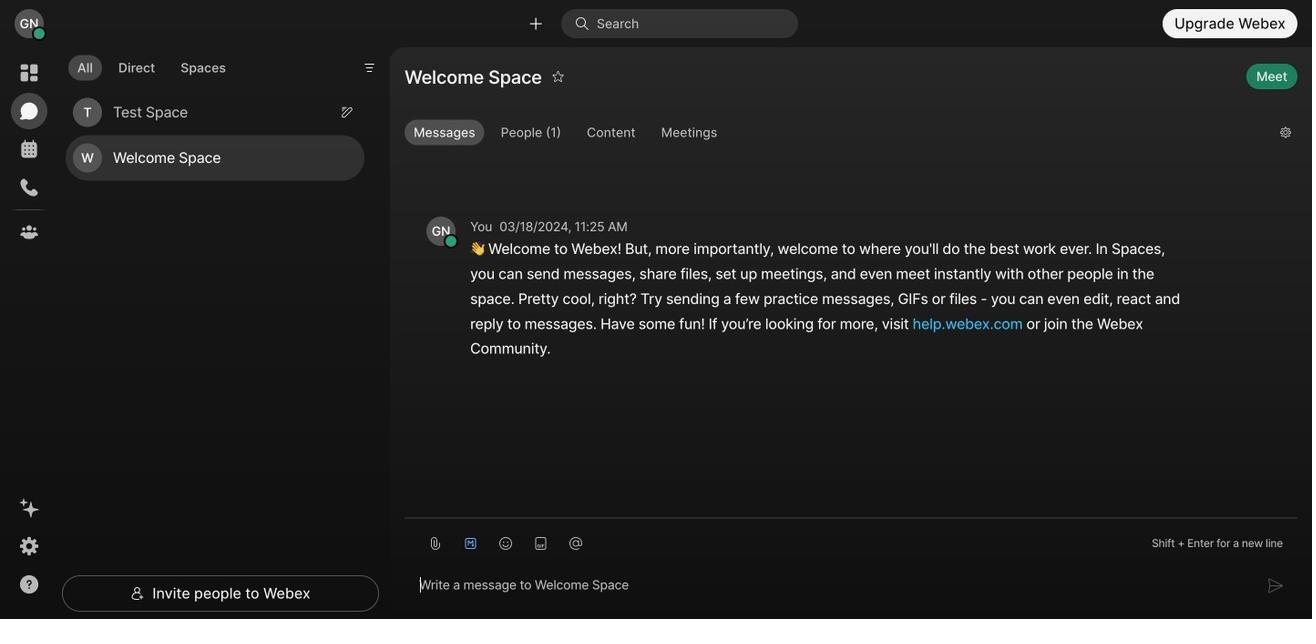 Task type: vqa. For each thing, say whether or not it's contained in the screenshot.
Welcome Space list item
yes



Task type: locate. For each thing, give the bounding box(es) containing it.
webex tab list
[[11, 55, 47, 251]]

navigation
[[0, 47, 58, 620]]

tab list
[[64, 44, 239, 86]]

message composer toolbar element
[[405, 519, 1298, 562]]

group
[[405, 120, 1266, 149]]

welcome space list item
[[66, 135, 365, 181]]



Task type: describe. For each thing, give the bounding box(es) containing it.
test space, you have a draft message list item
[[66, 90, 365, 135]]

you have a draft message image
[[341, 106, 354, 119]]



